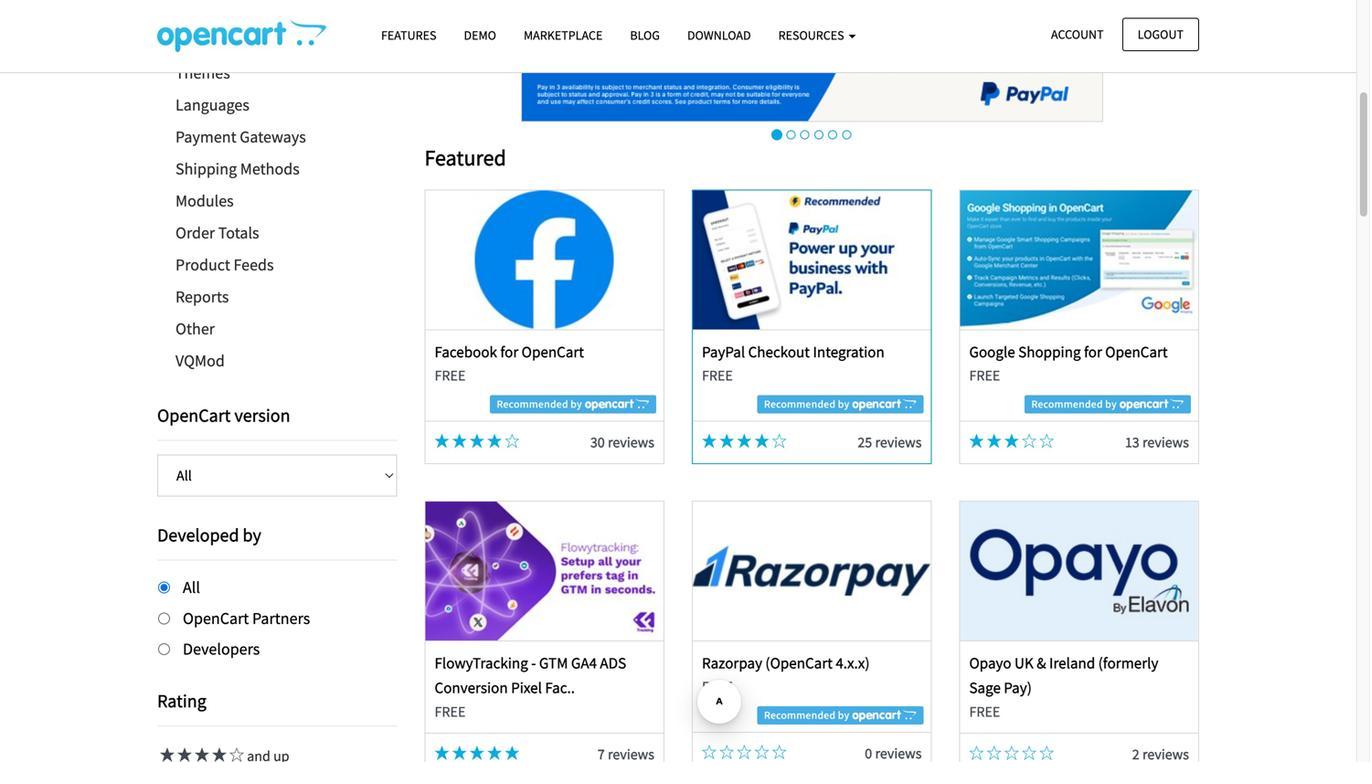 Task type: vqa. For each thing, say whether or not it's contained in the screenshot.
'demo'
yes



Task type: locate. For each thing, give the bounding box(es) containing it.
star light image
[[452, 434, 467, 448], [470, 434, 484, 448], [720, 434, 734, 448], [987, 434, 1002, 448], [1005, 434, 1019, 448], [470, 746, 484, 761], [487, 746, 502, 761], [209, 748, 227, 762]]

blog link
[[617, 19, 674, 51]]

google shopping for opencart link
[[970, 342, 1168, 361]]

reports
[[176, 287, 229, 307]]

(formerly
[[1099, 654, 1159, 673]]

star light o image
[[505, 434, 520, 448], [1040, 434, 1054, 448], [720, 745, 734, 760], [737, 745, 752, 760], [755, 745, 769, 760], [772, 745, 787, 760], [1005, 746, 1019, 761], [1022, 746, 1037, 761]]

razorpay
[[702, 654, 763, 673]]

free down "sage"
[[970, 703, 1001, 721]]

account link
[[1036, 18, 1120, 51]]

resources
[[779, 27, 847, 43]]

opencart right facebook
[[522, 342, 584, 361]]

languages link
[[157, 89, 397, 121]]

reviews for google shopping for opencart
[[1143, 433, 1189, 452]]

opencart version
[[157, 404, 290, 427]]

facebook for opencart free
[[435, 342, 584, 385]]

for right facebook
[[500, 342, 519, 361]]

None radio
[[158, 613, 170, 625]]

feeds
[[234, 255, 274, 275]]

ga4
[[571, 654, 597, 673]]

version
[[234, 404, 290, 427]]

star light o image
[[772, 434, 787, 448], [1022, 434, 1037, 448], [702, 745, 717, 760], [970, 746, 984, 761], [987, 746, 1002, 761], [1040, 746, 1054, 761], [227, 748, 244, 762]]

1 horizontal spatial for
[[1084, 342, 1103, 361]]

13 reviews
[[1125, 433, 1189, 452]]

checkout
[[748, 342, 810, 361]]

1 for from the left
[[500, 342, 519, 361]]

1 reviews from the left
[[608, 433, 655, 452]]

google shopping for opencart image
[[961, 190, 1198, 329]]

free inside flowytracking - gtm ga4 ads conversion pixel fac.. free
[[435, 703, 466, 721]]

demo link
[[450, 19, 510, 51]]

marketplaces link
[[157, 25, 397, 57]]

2 for from the left
[[1084, 342, 1103, 361]]

reviews right 13
[[1143, 433, 1189, 452]]

resources link
[[765, 19, 870, 51]]

opencart right 'shopping'
[[1106, 342, 1168, 361]]

opencart up developers
[[183, 608, 249, 629]]

order
[[176, 223, 215, 243]]

free down razorpay
[[702, 678, 733, 696]]

order totals link
[[157, 217, 397, 249]]

razorpay (opencart 4.x.x) image
[[693, 502, 931, 641]]

developed
[[157, 524, 239, 547]]

0 horizontal spatial for
[[500, 342, 519, 361]]

reviews
[[608, 433, 655, 452], [875, 433, 922, 452], [1143, 433, 1189, 452]]

2 reviews from the left
[[875, 433, 922, 452]]

featured
[[425, 144, 506, 171]]

30
[[591, 433, 605, 452]]

for right 'shopping'
[[1084, 342, 1103, 361]]

free down the paypal
[[702, 367, 733, 385]]

sage
[[970, 679, 1001, 698]]

free inside the paypal checkout integration free
[[702, 367, 733, 385]]

payment gateways link
[[157, 121, 397, 153]]

free down google
[[970, 367, 1001, 385]]

facebook for opencart link
[[435, 342, 584, 361]]

themes link
[[157, 57, 397, 89]]

0 horizontal spatial reviews
[[608, 433, 655, 452]]

product
[[176, 255, 230, 275]]

3 reviews from the left
[[1143, 433, 1189, 452]]

opencart
[[522, 342, 584, 361], [1106, 342, 1168, 361], [157, 404, 231, 427], [183, 608, 249, 629]]

google
[[970, 342, 1016, 361]]

for
[[500, 342, 519, 361], [1084, 342, 1103, 361]]

paypal checkout integration link
[[702, 342, 885, 361]]

payment gateways
[[176, 127, 306, 147]]

other
[[176, 319, 215, 339]]

payment
[[176, 127, 237, 147]]

shipping methods
[[176, 159, 300, 179]]

reviews right '25'
[[875, 433, 922, 452]]

1 horizontal spatial reviews
[[875, 433, 922, 452]]

pixel
[[511, 679, 542, 698]]

partners
[[252, 608, 310, 629]]

free down facebook
[[435, 367, 466, 385]]

order totals
[[176, 223, 259, 243]]

-
[[531, 654, 536, 673]]

star light image
[[435, 434, 449, 448], [487, 434, 502, 448], [702, 434, 717, 448], [737, 434, 752, 448], [755, 434, 769, 448], [970, 434, 984, 448], [435, 746, 449, 761], [452, 746, 467, 761], [505, 746, 520, 761], [157, 748, 175, 762], [175, 748, 192, 762], [192, 748, 209, 762]]

blog
[[630, 27, 660, 43]]

2 horizontal spatial reviews
[[1143, 433, 1189, 452]]

opayo uk & ireland (formerly sage pay) free
[[970, 654, 1159, 721]]

4.x.x)
[[836, 654, 870, 673]]

rating
[[157, 690, 206, 713]]

free down conversion
[[435, 703, 466, 721]]

marketplace
[[524, 27, 603, 43]]

reviews for facebook for opencart
[[608, 433, 655, 452]]

fac..
[[545, 679, 575, 698]]

free inside razorpay (opencart 4.x.x) free
[[702, 678, 733, 696]]

flowytracking
[[435, 654, 528, 673]]

marketplaces
[[176, 31, 267, 51]]

None radio
[[158, 582, 170, 594], [158, 644, 170, 656], [158, 582, 170, 594], [158, 644, 170, 656]]

opencart partners
[[183, 608, 310, 629]]

marketplace link
[[510, 19, 617, 51]]

facebook for opencart image
[[426, 190, 664, 329]]

opencart extensions image
[[157, 19, 326, 52]]

opayo uk & ireland (formerly sage pay) link
[[970, 654, 1159, 698]]

reviews right 30
[[608, 433, 655, 452]]

flowytracking - gtm ga4 ads conversion pixel fac.. image
[[426, 502, 664, 641]]

free
[[435, 367, 466, 385], [702, 367, 733, 385], [970, 367, 1001, 385], [702, 678, 733, 696], [435, 703, 466, 721], [970, 703, 1001, 721]]

features link
[[368, 19, 450, 51]]



Task type: describe. For each thing, give the bounding box(es) containing it.
themes
[[176, 63, 230, 83]]

google shopping for opencart free
[[970, 342, 1168, 385]]

25 reviews
[[858, 433, 922, 452]]

ireland
[[1050, 654, 1096, 673]]

reviews for paypal checkout integration
[[875, 433, 922, 452]]

paypal payment gateway image
[[521, 0, 1103, 122]]

totals
[[218, 223, 259, 243]]

13
[[1125, 433, 1140, 452]]

opencart inside facebook for opencart free
[[522, 342, 584, 361]]

paypal checkout integration image
[[693, 190, 931, 329]]

free inside the opayo uk & ireland (formerly sage pay) free
[[970, 703, 1001, 721]]

gtm
[[539, 654, 568, 673]]

integration
[[813, 342, 885, 361]]

for inside google shopping for opencart free
[[1084, 342, 1103, 361]]

vqmod
[[176, 351, 225, 371]]

paypal
[[702, 342, 745, 361]]

30 reviews
[[591, 433, 655, 452]]

conversion
[[435, 679, 508, 698]]

opencart inside google shopping for opencart free
[[1106, 342, 1168, 361]]

other link
[[157, 313, 397, 345]]

25
[[858, 433, 872, 452]]

demo
[[464, 27, 496, 43]]

free inside facebook for opencart free
[[435, 367, 466, 385]]

flowytracking - gtm ga4 ads conversion pixel fac.. link
[[435, 654, 626, 698]]

flowytracking - gtm ga4 ads conversion pixel fac.. free
[[435, 654, 626, 721]]

developers
[[183, 639, 260, 660]]

&
[[1037, 654, 1046, 673]]

developed by
[[157, 524, 261, 547]]

opayo
[[970, 654, 1012, 673]]

ads
[[600, 654, 626, 673]]

logout
[[1138, 26, 1184, 43]]

paypal checkout integration free
[[702, 342, 885, 385]]

shipping
[[176, 159, 237, 179]]

features
[[381, 27, 437, 43]]

pay)
[[1004, 679, 1032, 698]]

uk
[[1015, 654, 1034, 673]]

vqmod link
[[157, 345, 397, 377]]

download link
[[674, 19, 765, 51]]

download
[[688, 27, 751, 43]]

razorpay (opencart 4.x.x) link
[[702, 654, 870, 673]]

facebook
[[435, 342, 497, 361]]

reports link
[[157, 281, 397, 313]]

shipping methods link
[[157, 153, 397, 185]]

all
[[183, 577, 200, 598]]

free inside google shopping for opencart free
[[970, 367, 1001, 385]]

opencart down vqmod
[[157, 404, 231, 427]]

methods
[[240, 159, 300, 179]]

modules
[[176, 191, 234, 211]]

gateways
[[240, 127, 306, 147]]

product feeds link
[[157, 249, 397, 281]]

product feeds
[[176, 255, 274, 275]]

opayo uk & ireland (formerly sage pay) image
[[961, 502, 1198, 641]]

account
[[1051, 26, 1104, 43]]

by
[[243, 524, 261, 547]]

(opencart
[[766, 654, 833, 673]]

languages
[[176, 95, 250, 115]]

shopping
[[1019, 342, 1081, 361]]

razorpay (opencart 4.x.x) free
[[702, 654, 870, 696]]

for inside facebook for opencart free
[[500, 342, 519, 361]]

logout link
[[1123, 18, 1200, 51]]

modules link
[[157, 185, 397, 217]]



